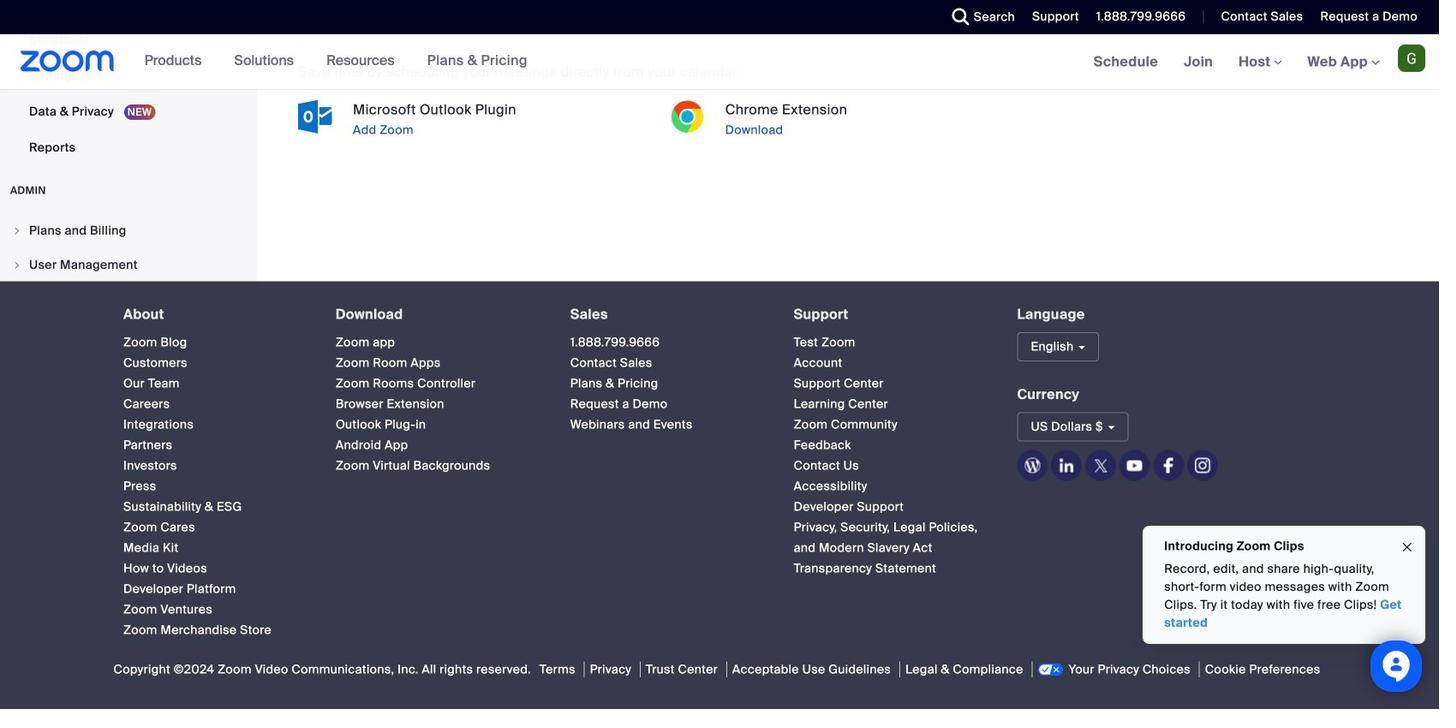 Task type: vqa. For each thing, say whether or not it's contained in the screenshot.
2nd menu item from the top
yes



Task type: locate. For each thing, give the bounding box(es) containing it.
banner
[[0, 34, 1440, 90]]

0 vertical spatial menu item
[[0, 215, 252, 247]]

meetings navigation
[[1081, 34, 1440, 90]]

heading
[[123, 307, 305, 322], [336, 307, 540, 322], [571, 307, 763, 322], [794, 307, 987, 322]]

4 heading from the left
[[794, 307, 987, 322]]

personal menu menu
[[0, 0, 252, 167]]

2 heading from the left
[[336, 307, 540, 322]]

menu item
[[0, 215, 252, 247], [0, 249, 252, 282]]

right image
[[12, 260, 22, 270]]

right image
[[12, 226, 22, 236]]

1 vertical spatial menu item
[[0, 249, 252, 282]]

admin menu menu
[[0, 215, 252, 455]]



Task type: describe. For each thing, give the bounding box(es) containing it.
profile picture image
[[1399, 45, 1426, 72]]

close image
[[1401, 538, 1415, 558]]

product information navigation
[[132, 34, 541, 89]]

3 heading from the left
[[571, 307, 763, 322]]

zoom logo image
[[21, 51, 115, 72]]

1 menu item from the top
[[0, 215, 252, 247]]

1 heading from the left
[[123, 307, 305, 322]]

2 menu item from the top
[[0, 249, 252, 282]]



